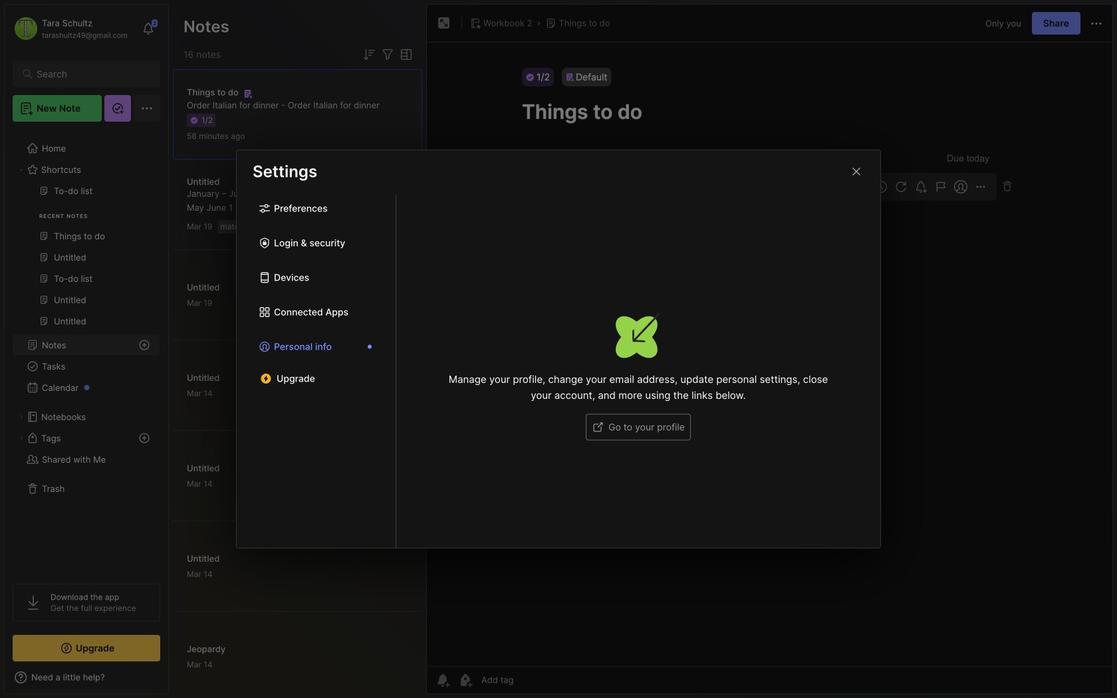 Task type: locate. For each thing, give the bounding box(es) containing it.
tab list
[[237, 195, 397, 548]]

Search text field
[[37, 68, 143, 80]]

tree inside the main element
[[5, 130, 168, 572]]

tree
[[5, 130, 168, 572]]

add tag image
[[458, 673, 474, 689]]

add a reminder image
[[435, 673, 451, 689]]

group
[[13, 180, 160, 340]]

expand note image
[[436, 15, 452, 31]]

None search field
[[37, 66, 143, 82]]

group inside tree
[[13, 180, 160, 340]]

expand tags image
[[17, 434, 25, 442]]

none search field inside the main element
[[37, 66, 143, 82]]

close image
[[849, 164, 865, 180]]

main element
[[0, 0, 173, 699]]



Task type: vqa. For each thing, say whether or not it's contained in the screenshot.
the Home
no



Task type: describe. For each thing, give the bounding box(es) containing it.
note window element
[[426, 4, 1114, 695]]

expand notebooks image
[[17, 413, 25, 421]]

Note Editor text field
[[427, 42, 1113, 667]]



